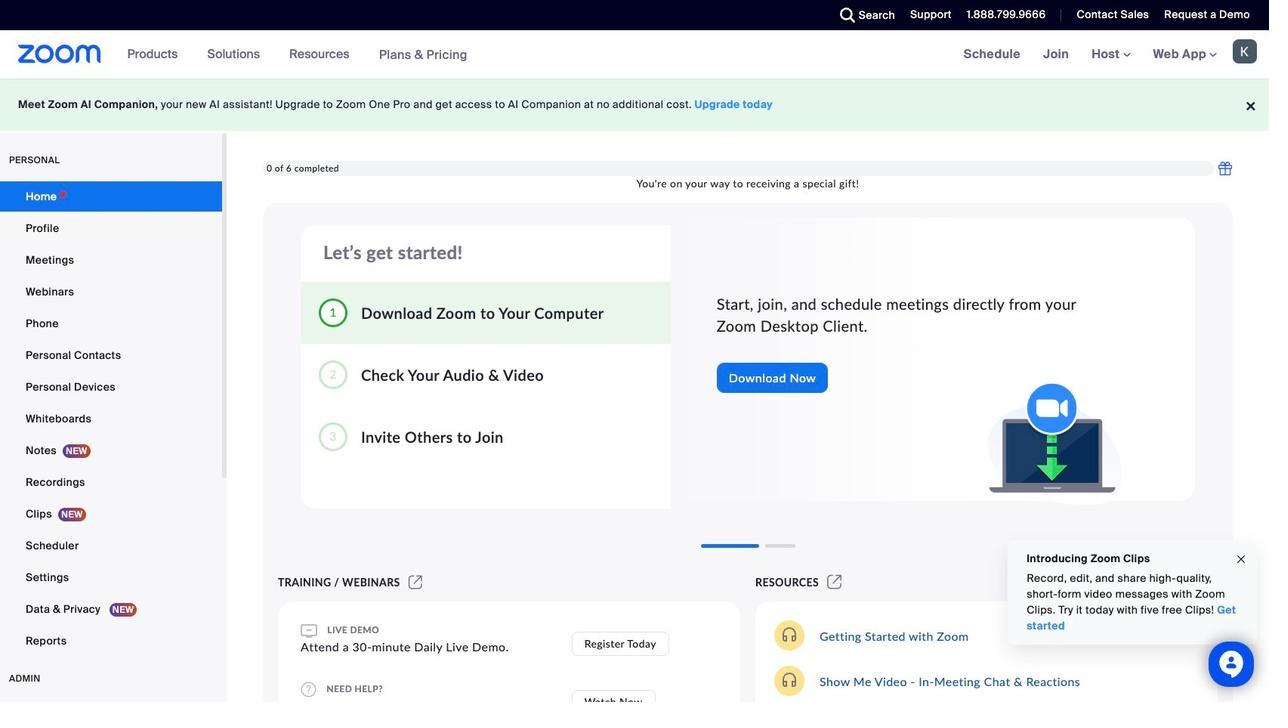 Task type: describe. For each thing, give the bounding box(es) containing it.
personal menu menu
[[0, 181, 222, 657]]

profile picture image
[[1233, 39, 1257, 63]]

close image
[[1236, 551, 1248, 568]]

product information navigation
[[116, 30, 479, 79]]



Task type: locate. For each thing, give the bounding box(es) containing it.
footer
[[0, 79, 1270, 131]]

banner
[[0, 30, 1270, 79]]

window new image
[[825, 576, 844, 589]]

window new image
[[406, 576, 425, 589]]

meetings navigation
[[953, 30, 1270, 79]]

zoom logo image
[[18, 45, 101, 63]]



Task type: vqa. For each thing, say whether or not it's contained in the screenshot.
the leftmost window new image
yes



